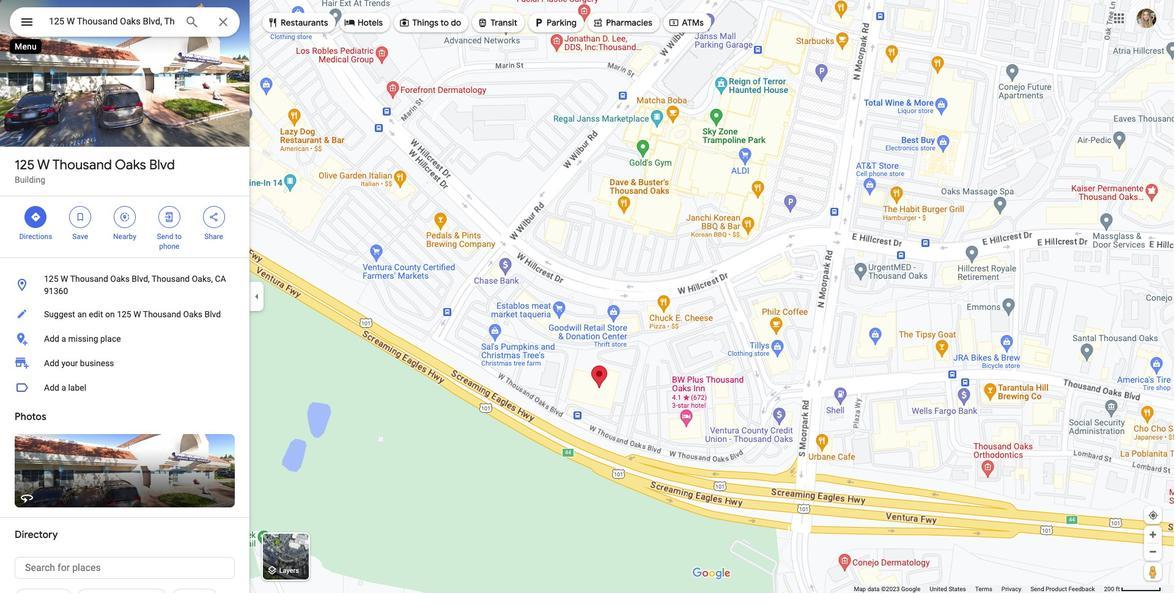 Task type: locate. For each thing, give the bounding box(es) containing it.
 transit
[[477, 16, 517, 29]]

2 vertical spatial w
[[133, 309, 141, 319]]

blvd
[[149, 157, 175, 174], [205, 309, 221, 319]]

oaks
[[115, 157, 146, 174], [110, 274, 130, 284], [183, 309, 202, 319]]

1 a from the top
[[61, 334, 66, 344]]

photos
[[15, 411, 46, 423]]

125 inside '125 w thousand oaks blvd building'
[[15, 157, 35, 174]]

collapse side panel image
[[250, 290, 264, 303]]

save
[[72, 232, 88, 241]]

0 vertical spatial oaks
[[115, 157, 146, 174]]

0 horizontal spatial send
[[157, 232, 173, 241]]

w inside button
[[133, 309, 141, 319]]

none field inside 125 w thousand oaks blvd, thousand oaks, ca 91360 field
[[49, 14, 175, 29]]

send product feedback
[[1030, 586, 1095, 593]]

thousand down 125 w thousand oaks blvd, thousand oaks, ca 91360
[[143, 309, 181, 319]]

add down suggest
[[44, 334, 59, 344]]

w up "building"
[[37, 157, 50, 174]]

place
[[100, 334, 121, 344]]

3 add from the top
[[44, 383, 59, 393]]

0 vertical spatial to
[[440, 17, 449, 28]]

an
[[77, 309, 87, 319]]

1 vertical spatial oaks
[[110, 274, 130, 284]]

map
[[854, 586, 866, 593]]

1 vertical spatial add
[[44, 358, 59, 368]]

blvd inside button
[[205, 309, 221, 319]]

125 up 91360
[[44, 274, 58, 284]]

on
[[105, 309, 115, 319]]

1 add from the top
[[44, 334, 59, 344]]

oaks inside button
[[183, 309, 202, 319]]

oaks inside '125 w thousand oaks blvd building'
[[115, 157, 146, 174]]

your
[[61, 358, 78, 368]]


[[30, 210, 41, 224]]

2 vertical spatial add
[[44, 383, 59, 393]]

w up 91360
[[61, 274, 68, 284]]

feedback
[[1069, 586, 1095, 593]]

to
[[440, 17, 449, 28], [175, 232, 182, 241]]

a for missing
[[61, 334, 66, 344]]


[[668, 16, 679, 29]]

add a missing place
[[44, 334, 121, 344]]

2 add from the top
[[44, 358, 59, 368]]

 parking
[[533, 16, 577, 29]]

add
[[44, 334, 59, 344], [44, 358, 59, 368], [44, 383, 59, 393]]

show your location image
[[1148, 510, 1159, 521]]

parking
[[547, 17, 577, 28]]

to left do
[[440, 17, 449, 28]]

1 vertical spatial 125
[[44, 274, 58, 284]]

0 vertical spatial blvd
[[149, 157, 175, 174]]

blvd,
[[132, 274, 150, 284]]

0 horizontal spatial 125
[[15, 157, 35, 174]]

1 vertical spatial a
[[61, 383, 66, 393]]

oaks left blvd,
[[110, 274, 130, 284]]

thousand inside '125 w thousand oaks blvd building'
[[52, 157, 112, 174]]

send to phone
[[157, 232, 182, 251]]

oaks down oaks,
[[183, 309, 202, 319]]

125 for blvd
[[15, 157, 35, 174]]

200
[[1104, 586, 1114, 593]]

 pharmacies
[[593, 16, 652, 29]]

blvd down ca
[[205, 309, 221, 319]]

0 horizontal spatial blvd
[[149, 157, 175, 174]]

footer containing map data ©2023 google
[[854, 585, 1104, 593]]

a
[[61, 334, 66, 344], [61, 383, 66, 393]]

send left "product"
[[1030, 586, 1044, 593]]

125
[[15, 157, 35, 174], [44, 274, 58, 284], [117, 309, 131, 319]]

layers
[[279, 567, 299, 575]]

oaks for blvd,
[[110, 274, 130, 284]]

0 horizontal spatial w
[[37, 157, 50, 174]]

to inside  things to do
[[440, 17, 449, 28]]

2 a from the top
[[61, 383, 66, 393]]

nearby
[[113, 232, 136, 241]]

add for add your business
[[44, 358, 59, 368]]


[[533, 16, 544, 29]]

w inside '125 w thousand oaks blvd building'
[[37, 157, 50, 174]]

0 vertical spatial w
[[37, 157, 50, 174]]

91360
[[44, 286, 68, 296]]

transit
[[491, 17, 517, 28]]

 things to do
[[399, 16, 461, 29]]

thousand up 
[[52, 157, 112, 174]]

1 horizontal spatial send
[[1030, 586, 1044, 593]]


[[119, 210, 130, 224]]

 search field
[[10, 7, 240, 39]]

do
[[451, 17, 461, 28]]

footer
[[854, 585, 1104, 593]]

 hotels
[[344, 16, 383, 29]]


[[593, 16, 604, 29]]

google account: michelle dermenjian  
(michelle.dermenjian@adept.ai) image
[[1137, 8, 1156, 28]]

add for add a label
[[44, 383, 59, 393]]

oaks inside 125 w thousand oaks blvd, thousand oaks, ca 91360
[[110, 274, 130, 284]]

phone
[[159, 242, 179, 251]]

add a label button
[[0, 375, 249, 400]]

1 horizontal spatial blvd
[[205, 309, 221, 319]]

suggest an edit on 125 w thousand oaks blvd
[[44, 309, 221, 319]]

1 vertical spatial blvd
[[205, 309, 221, 319]]

add for add a missing place
[[44, 334, 59, 344]]

1 vertical spatial to
[[175, 232, 182, 241]]

2 vertical spatial oaks
[[183, 309, 202, 319]]

0 horizontal spatial to
[[175, 232, 182, 241]]

125 w thousand oaks blvd main content
[[0, 0, 249, 593]]

united states button
[[930, 585, 966, 593]]

w right "on"
[[133, 309, 141, 319]]

none text field inside 125 w thousand oaks blvd main content
[[15, 557, 235, 579]]

0 vertical spatial a
[[61, 334, 66, 344]]

add left label
[[44, 383, 59, 393]]

1 horizontal spatial 125
[[44, 274, 58, 284]]

0 vertical spatial 125
[[15, 157, 35, 174]]

thousand inside button
[[143, 309, 181, 319]]

send up phone
[[157, 232, 173, 241]]

restaurants
[[281, 17, 328, 28]]

google maps element
[[0, 0, 1174, 593]]

w
[[37, 157, 50, 174], [61, 274, 68, 284], [133, 309, 141, 319]]

thousand
[[52, 157, 112, 174], [70, 274, 108, 284], [152, 274, 190, 284], [143, 309, 181, 319]]

200 ft button
[[1104, 586, 1161, 593]]

None text field
[[15, 557, 235, 579]]


[[164, 210, 175, 224]]

1 vertical spatial w
[[61, 274, 68, 284]]

a left missing
[[61, 334, 66, 344]]

blvd inside '125 w thousand oaks blvd building'
[[149, 157, 175, 174]]

send inside button
[[1030, 586, 1044, 593]]

united
[[930, 586, 947, 593]]

2 horizontal spatial w
[[133, 309, 141, 319]]

125 inside 125 w thousand oaks blvd, thousand oaks, ca 91360
[[44, 274, 58, 284]]

0 vertical spatial add
[[44, 334, 59, 344]]


[[477, 16, 488, 29]]

send inside send to phone
[[157, 232, 173, 241]]


[[267, 16, 278, 29]]

1 vertical spatial send
[[1030, 586, 1044, 593]]

send
[[157, 232, 173, 241], [1030, 586, 1044, 593]]

125 up "building"
[[15, 157, 35, 174]]

edit
[[89, 309, 103, 319]]

a left label
[[61, 383, 66, 393]]

oaks up the 
[[115, 157, 146, 174]]

a for label
[[61, 383, 66, 393]]

w inside 125 w thousand oaks blvd, thousand oaks, ca 91360
[[61, 274, 68, 284]]

1 horizontal spatial w
[[61, 274, 68, 284]]

share
[[204, 232, 223, 241]]

blvd up ''
[[149, 157, 175, 174]]

things
[[412, 17, 438, 28]]

to inside send to phone
[[175, 232, 182, 241]]

0 vertical spatial send
[[157, 232, 173, 241]]

2 horizontal spatial 125
[[117, 309, 131, 319]]

1 horizontal spatial to
[[440, 17, 449, 28]]

125 right "on"
[[117, 309, 131, 319]]

2 vertical spatial 125
[[117, 309, 131, 319]]

None field
[[49, 14, 175, 29]]

add left your
[[44, 358, 59, 368]]

to up phone
[[175, 232, 182, 241]]

125 inside suggest an edit on 125 w thousand oaks blvd button
[[117, 309, 131, 319]]



Task type: describe. For each thing, give the bounding box(es) containing it.
thousand right blvd,
[[152, 274, 190, 284]]

send product feedback button
[[1030, 585, 1095, 593]]

 atms
[[668, 16, 704, 29]]

terms button
[[975, 585, 992, 593]]

w for blvd,
[[61, 274, 68, 284]]

google
[[901, 586, 920, 593]]

©2023
[[881, 586, 900, 593]]

125 w thousand oaks blvd, thousand oaks, ca 91360 button
[[0, 268, 249, 302]]

125 w thousand oaks blvd building
[[15, 157, 175, 185]]

pharmacies
[[606, 17, 652, 28]]

zoom in image
[[1148, 530, 1158, 539]]

add your business link
[[0, 351, 249, 375]]


[[20, 13, 34, 31]]

missing
[[68, 334, 98, 344]]

building
[[15, 175, 45, 185]]

suggest
[[44, 309, 75, 319]]

united states
[[930, 586, 966, 593]]


[[208, 210, 219, 224]]

footer inside google maps element
[[854, 585, 1104, 593]]

send for send product feedback
[[1030, 586, 1044, 593]]

 restaurants
[[267, 16, 328, 29]]

business
[[80, 358, 114, 368]]

privacy button
[[1002, 585, 1021, 593]]

ca
[[215, 274, 226, 284]]

thousand up edit
[[70, 274, 108, 284]]

actions for 125 w thousand oaks blvd region
[[0, 196, 249, 257]]

add a label
[[44, 383, 86, 393]]

add a missing place button
[[0, 327, 249, 351]]

w for blvd
[[37, 157, 50, 174]]

 button
[[10, 7, 44, 39]]

200 ft
[[1104, 586, 1120, 593]]


[[399, 16, 410, 29]]

label
[[68, 383, 86, 393]]

oaks for blvd
[[115, 157, 146, 174]]

atms
[[682, 17, 704, 28]]


[[75, 210, 86, 224]]

hotels
[[358, 17, 383, 28]]

125 for blvd,
[[44, 274, 58, 284]]

directory
[[15, 529, 58, 541]]

data
[[867, 586, 880, 593]]

oaks,
[[192, 274, 213, 284]]

privacy
[[1002, 586, 1021, 593]]

125 w thousand oaks blvd, thousand oaks, ca 91360
[[44, 274, 226, 296]]

suggest an edit on 125 w thousand oaks blvd button
[[0, 302, 249, 327]]

add your business
[[44, 358, 114, 368]]

map data ©2023 google
[[854, 586, 920, 593]]

show street view coverage image
[[1144, 563, 1162, 581]]

terms
[[975, 586, 992, 593]]

directions
[[19, 232, 52, 241]]

zoom out image
[[1148, 547, 1158, 556]]


[[344, 16, 355, 29]]

send for send to phone
[[157, 232, 173, 241]]

product
[[1046, 586, 1067, 593]]

125 W Thousand Oaks Blvd, Thousand Oaks, CA 91360 field
[[10, 7, 240, 37]]

states
[[949, 586, 966, 593]]

ft
[[1116, 586, 1120, 593]]



Task type: vqa. For each thing, say whether or not it's contained in the screenshot.
p4wm+xw santa ana, california
no



